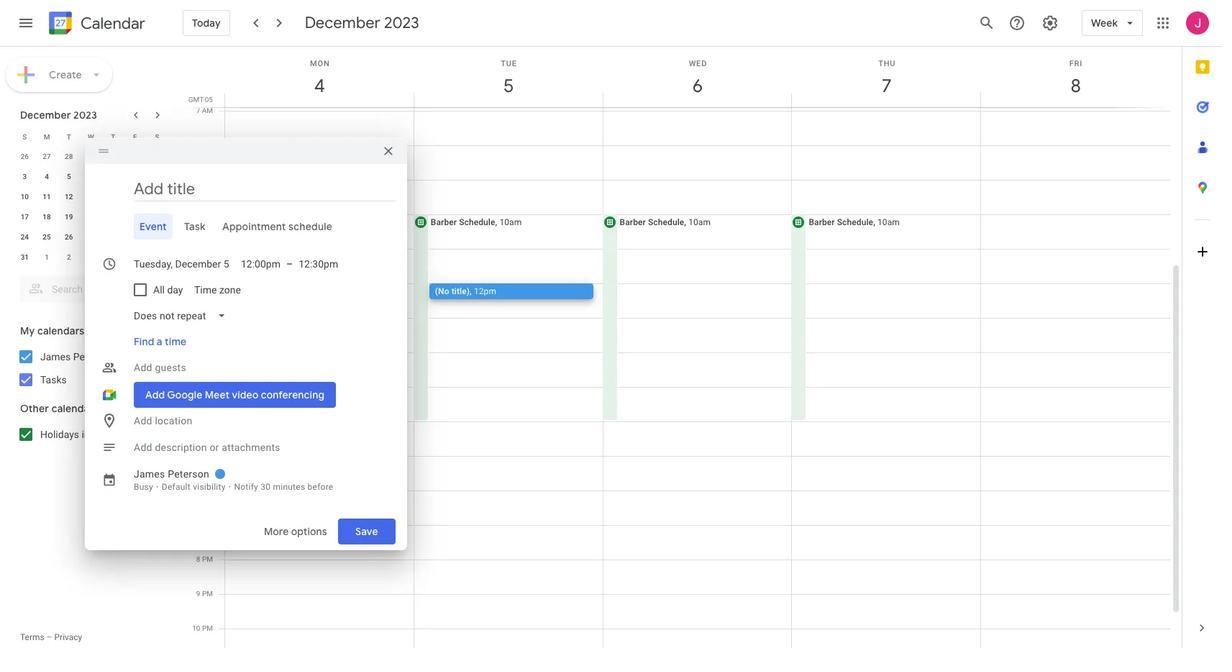Task type: locate. For each thing, give the bounding box(es) containing it.
1 horizontal spatial s
[[155, 133, 159, 141]]

task
[[184, 220, 205, 233]]

0 vertical spatial 12
[[65, 193, 73, 201]]

1 add from the top
[[134, 362, 152, 373]]

0 horizontal spatial 30
[[109, 152, 117, 160]]

november 28 element
[[60, 148, 78, 165]]

row containing 10
[[14, 187, 168, 207]]

30 for november 30 element
[[109, 152, 117, 160]]

1 row from the top
[[14, 127, 168, 147]]

add up states
[[134, 415, 152, 427]]

10 for 10
[[21, 193, 29, 201]]

0 horizontal spatial december 2023
[[20, 109, 97, 122]]

james peterson up default
[[134, 468, 209, 480]]

t up the 28
[[67, 133, 71, 141]]

Add title text field
[[134, 178, 396, 200]]

1 vertical spatial 29
[[131, 233, 139, 241]]

0 horizontal spatial peterson
[[73, 351, 113, 363]]

am for 7 am
[[202, 106, 213, 114]]

1 vertical spatial 12
[[192, 279, 200, 287]]

10 for 10 pm
[[192, 624, 200, 632]]

james peterson inside the my calendars list
[[40, 351, 113, 363]]

1 horizontal spatial december 2023
[[305, 13, 419, 33]]

calendars for my calendars
[[37, 324, 84, 337]]

12pm
[[474, 286, 496, 296]]

12 right "day"
[[192, 279, 200, 287]]

None search field
[[0, 270, 178, 302]]

row up 27 element
[[14, 207, 168, 227]]

am down 7 am
[[202, 141, 213, 149]]

30 left 1 "element"
[[109, 152, 117, 160]]

8 for 8 am
[[196, 141, 200, 149]]

add for add description or attachments
[[134, 442, 152, 453]]

terms link
[[20, 632, 44, 642]]

26 down '19' element
[[65, 233, 73, 241]]

31 element
[[16, 249, 33, 266]]

5 down 'tue'
[[503, 74, 513, 98]]

2 s from the left
[[155, 133, 159, 141]]

1 horizontal spatial 26
[[65, 233, 73, 241]]

1 horizontal spatial schedule
[[648, 217, 684, 227]]

1 horizontal spatial t
[[111, 133, 115, 141]]

0 vertical spatial 3
[[23, 173, 27, 181]]

0 vertical spatial 26
[[21, 152, 29, 160]]

default
[[162, 482, 191, 492]]

1 horizontal spatial december
[[305, 13, 380, 33]]

0 horizontal spatial –
[[47, 632, 52, 642]]

12 inside row
[[65, 193, 73, 201]]

2 pm from the top
[[202, 314, 213, 322]]

4 left january 5 element
[[111, 253, 115, 261]]

0 horizontal spatial schedule
[[459, 217, 495, 227]]

1 horizontal spatial 4
[[111, 253, 115, 261]]

1 vertical spatial calendars
[[52, 402, 99, 415]]

1 vertical spatial –
[[47, 632, 52, 642]]

26 left 27
[[21, 152, 29, 160]]

8 down 7 am
[[196, 141, 200, 149]]

12 for 12 pm
[[192, 279, 200, 287]]

– right terms link
[[47, 632, 52, 642]]

grid
[[184, 47, 1182, 648]]

peterson
[[73, 351, 113, 363], [168, 468, 209, 480]]

2 vertical spatial add
[[134, 442, 152, 453]]

8 up 9
[[196, 555, 200, 563]]

2 add from the top
[[134, 415, 152, 427]]

1 element
[[126, 148, 144, 165]]

7 column header
[[792, 47, 981, 107]]

row containing s
[[14, 127, 168, 147]]

13 element
[[82, 188, 100, 206]]

8 pm from the top
[[202, 624, 213, 632]]

1 horizontal spatial 1
[[196, 314, 200, 322]]

29 down 22 element
[[131, 233, 139, 241]]

all day
[[153, 284, 183, 296]]

23 element
[[149, 209, 166, 226]]

5 link
[[492, 70, 525, 103]]

1 am from the top
[[202, 106, 213, 114]]

0 horizontal spatial 10am
[[499, 217, 522, 227]]

2023
[[384, 13, 419, 33], [73, 109, 97, 122]]

4
[[314, 74, 324, 98], [45, 173, 49, 181], [111, 253, 115, 261]]

december 2023 up the m on the top left
[[20, 109, 97, 122]]

4 down 'november 27' element in the left of the page
[[45, 173, 49, 181]]

december up mon at the top left of the page
[[305, 13, 380, 33]]

t
[[67, 133, 71, 141], [111, 133, 115, 141]]

pm for 6 pm
[[202, 486, 213, 494]]

6 right default
[[196, 486, 200, 494]]

2 horizontal spatial 4
[[314, 74, 324, 98]]

1 down the 25 element
[[45, 253, 49, 261]]

1 vertical spatial 1
[[196, 314, 200, 322]]

22
[[131, 213, 139, 221]]

3
[[23, 173, 27, 181], [196, 383, 200, 391]]

1 horizontal spatial 6
[[196, 486, 200, 494]]

december 2023
[[305, 13, 419, 33], [20, 109, 97, 122]]

create
[[49, 68, 82, 81]]

james up tasks
[[40, 351, 71, 363]]

1 vertical spatial peterson
[[168, 468, 209, 480]]

november 27 element
[[38, 148, 55, 165]]

0 vertical spatial 2023
[[384, 13, 419, 33]]

8 for 8
[[133, 173, 137, 181]]

time zone button
[[189, 277, 247, 303]]

1 horizontal spatial barber
[[620, 217, 646, 227]]

4 column header
[[224, 47, 414, 107]]

10 inside row
[[21, 193, 29, 201]]

0 horizontal spatial december
[[20, 109, 71, 122]]

1 horizontal spatial barber schedule , 10am
[[620, 217, 711, 227]]

3 inside row
[[23, 173, 27, 181]]

7 down thu
[[881, 74, 891, 98]]

10
[[21, 193, 29, 201], [192, 624, 200, 632]]

0 vertical spatial december
[[305, 13, 380, 33]]

10 up 17 in the top of the page
[[21, 193, 29, 201]]

4 row from the top
[[14, 187, 168, 207]]

november 26 element
[[16, 148, 33, 165]]

6 pm from the top
[[202, 555, 213, 563]]

pm
[[202, 279, 213, 287], [202, 314, 213, 322], [202, 383, 213, 391], [202, 452, 213, 460], [202, 486, 213, 494], [202, 555, 213, 563], [202, 590, 213, 598], [202, 624, 213, 632]]

3 pm from the top
[[202, 383, 213, 391]]

calendars right my
[[37, 324, 84, 337]]

barber schedule , 10am
[[431, 217, 522, 227], [620, 217, 711, 227], [809, 217, 900, 227]]

0 vertical spatial 1
[[45, 253, 49, 261]]

0 horizontal spatial tab list
[[96, 214, 396, 240]]

0 vertical spatial 10
[[21, 193, 29, 201]]

29
[[87, 152, 95, 160], [131, 233, 139, 241]]

5 pm from the top
[[202, 486, 213, 494]]

29 element
[[126, 229, 144, 246]]

9 pm
[[196, 590, 213, 598]]

0 horizontal spatial s
[[23, 133, 27, 141]]

week
[[1091, 17, 1118, 29]]

0 horizontal spatial barber
[[431, 217, 457, 227]]

1 horizontal spatial –
[[286, 258, 293, 270]]

12 up 19
[[65, 193, 73, 201]]

am down 05
[[202, 106, 213, 114]]

30 element
[[149, 229, 166, 246]]

4 pm from the top
[[202, 452, 213, 460]]

8 down 1 "element"
[[133, 173, 137, 181]]

7 pm from the top
[[202, 590, 213, 598]]

pm for 3 pm
[[202, 383, 213, 391]]

0 horizontal spatial 29
[[87, 152, 95, 160]]

1 vertical spatial december
[[20, 109, 71, 122]]

7 am
[[196, 106, 213, 114]]

20 element
[[82, 209, 100, 226]]

1 horizontal spatial 2023
[[384, 13, 419, 33]]

6 pm
[[196, 486, 213, 494]]

add inside dropdown button
[[134, 362, 152, 373]]

add
[[134, 362, 152, 373], [134, 415, 152, 427], [134, 442, 152, 453]]

30 for 30 element
[[153, 233, 161, 241]]

am
[[202, 106, 213, 114], [202, 141, 213, 149]]

1 horizontal spatial 10am
[[689, 217, 711, 227]]

1 horizontal spatial 10
[[192, 624, 200, 632]]

29 down w
[[87, 152, 95, 160]]

26 for november 26 element
[[21, 152, 29, 160]]

pm for 1 pm
[[202, 314, 213, 322]]

1 pm from the top
[[202, 279, 213, 287]]

row
[[14, 127, 168, 147], [14, 147, 168, 167], [14, 167, 168, 187], [14, 187, 168, 207], [14, 207, 168, 227], [14, 227, 168, 247], [14, 247, 168, 268]]

1 pm
[[196, 314, 213, 322]]

event button
[[134, 214, 172, 240]]

add down states
[[134, 442, 152, 453]]

24
[[21, 233, 29, 241]]

1 vertical spatial december 2023
[[20, 109, 97, 122]]

6 for "january 6" element
[[155, 253, 159, 261]]

6 down 30 element
[[155, 253, 159, 261]]

7 row from the top
[[14, 247, 168, 268]]

0 vertical spatial james
[[40, 351, 71, 363]]

2 horizontal spatial barber
[[809, 217, 835, 227]]

row group containing 26
[[14, 147, 168, 268]]

,
[[495, 217, 497, 227], [684, 217, 686, 227], [873, 217, 875, 227], [470, 286, 472, 296]]

18 element
[[38, 209, 55, 226]]

2
[[67, 253, 71, 261]]

0 vertical spatial peterson
[[73, 351, 113, 363]]

0 horizontal spatial 6
[[155, 253, 159, 261]]

3 row from the top
[[14, 167, 168, 187]]

1 vertical spatial 6
[[155, 253, 159, 261]]

james peterson down my calendars 'dropdown button'
[[40, 351, 113, 363]]

january 3 element
[[82, 249, 100, 266]]

james
[[40, 351, 71, 363], [134, 468, 165, 480]]

busy
[[134, 482, 153, 492]]

calendars up in
[[52, 402, 99, 415]]

(no
[[435, 286, 449, 296]]

0 horizontal spatial barber schedule , 10am
[[431, 217, 522, 227]]

0 vertical spatial 7
[[881, 74, 891, 98]]

0 vertical spatial am
[[202, 106, 213, 114]]

s up november 26 element
[[23, 133, 27, 141]]

0 horizontal spatial t
[[67, 133, 71, 141]]

2 horizontal spatial 10am
[[878, 217, 900, 227]]

6 inside wed 6
[[692, 74, 702, 98]]

add down find
[[134, 362, 152, 373]]

6 element
[[82, 168, 100, 186]]

–
[[286, 258, 293, 270], [47, 632, 52, 642]]

1 vertical spatial am
[[202, 141, 213, 149]]

schedule
[[459, 217, 495, 227], [648, 217, 684, 227], [837, 217, 873, 227]]

0 vertical spatial james peterson
[[40, 351, 113, 363]]

6 down wed
[[692, 74, 702, 98]]

0 horizontal spatial 12
[[65, 193, 73, 201]]

5 inside tue 5
[[503, 74, 513, 98]]

05
[[205, 96, 213, 104]]

29 for 29 element in the top left of the page
[[131, 233, 139, 241]]

End time text field
[[299, 255, 338, 273]]

2 row from the top
[[14, 147, 168, 167]]

tab list containing event
[[96, 214, 396, 240]]

3 add from the top
[[134, 442, 152, 453]]

1 vertical spatial 7
[[196, 106, 200, 114]]

1 horizontal spatial james peterson
[[134, 468, 209, 480]]

a
[[157, 335, 162, 348]]

time
[[165, 335, 186, 348]]

8
[[1070, 74, 1080, 98], [196, 141, 200, 149], [133, 173, 137, 181], [196, 555, 200, 563]]

default visibility
[[162, 482, 226, 492]]

12 for 12
[[65, 193, 73, 201]]

pm for 9 pm
[[202, 590, 213, 598]]

0 horizontal spatial 3
[[23, 173, 27, 181]]

30 down 23 element
[[153, 233, 161, 241]]

1 t from the left
[[67, 133, 71, 141]]

22 element
[[126, 209, 144, 226]]

10am
[[499, 217, 522, 227], [689, 217, 711, 227], [878, 217, 900, 227]]

add guests
[[134, 362, 186, 373]]

other
[[20, 402, 49, 415]]

0 horizontal spatial 26
[[21, 152, 29, 160]]

to element
[[286, 258, 293, 270]]

29 for november 29 element
[[87, 152, 95, 160]]

james peterson
[[40, 351, 113, 363], [134, 468, 209, 480]]

1 inside january 1 element
[[45, 253, 49, 261]]

s
[[23, 133, 27, 141], [155, 133, 159, 141]]

1 vertical spatial add
[[134, 415, 152, 427]]

peterson down my calendars 'dropdown button'
[[73, 351, 113, 363]]

7 inside thu 7
[[881, 74, 891, 98]]

1 vertical spatial 10
[[192, 624, 200, 632]]

row up january 3 element
[[14, 227, 168, 247]]

before
[[308, 482, 333, 492]]

30
[[109, 152, 117, 160], [153, 233, 161, 241], [261, 482, 271, 492]]

0 horizontal spatial james
[[40, 351, 71, 363]]

0 vertical spatial 6
[[692, 74, 702, 98]]

0 horizontal spatial 1
[[45, 253, 49, 261]]

1 down time
[[196, 314, 200, 322]]

1 horizontal spatial 7
[[881, 74, 891, 98]]

grid containing 4
[[184, 47, 1182, 648]]

2 horizontal spatial schedule
[[837, 217, 873, 227]]

row down 6 element
[[14, 187, 168, 207]]

1 horizontal spatial 12
[[192, 279, 200, 287]]

7 down gmt-
[[196, 106, 200, 114]]

23
[[153, 213, 161, 221]]

december up the m on the top left
[[20, 109, 71, 122]]

row containing 26
[[14, 147, 168, 167]]

0 horizontal spatial 2023
[[73, 109, 97, 122]]

james up busy
[[134, 468, 165, 480]]

8 inside cell
[[133, 173, 137, 181]]

peterson up default visibility
[[168, 468, 209, 480]]

2 vertical spatial 6
[[196, 486, 200, 494]]

1 horizontal spatial 29
[[131, 233, 139, 241]]

pm for 8 pm
[[202, 555, 213, 563]]

add guests button
[[128, 355, 396, 381]]

10 down 9
[[192, 624, 200, 632]]

appointment schedule
[[223, 220, 333, 233]]

s up 2 element
[[155, 133, 159, 141]]

18
[[43, 213, 51, 221]]

7
[[881, 74, 891, 98], [196, 106, 200, 114]]

2 am from the top
[[202, 141, 213, 149]]

2 barber schedule , 10am from the left
[[620, 217, 711, 227]]

december
[[305, 13, 380, 33], [20, 109, 71, 122]]

Start date text field
[[134, 255, 229, 273]]

9 element
[[149, 168, 166, 186]]

t up november 30 element
[[111, 133, 115, 141]]

calendars
[[37, 324, 84, 337], [52, 402, 99, 415]]

january 1 element
[[38, 249, 55, 266]]

1 vertical spatial james
[[134, 468, 165, 480]]

1 vertical spatial 4
[[45, 173, 49, 181]]

5 row from the top
[[14, 207, 168, 227]]

main drawer image
[[17, 14, 35, 32]]

– right the start time text field
[[286, 258, 293, 270]]

0 horizontal spatial 10
[[21, 193, 29, 201]]

row up november 29 element
[[14, 127, 168, 147]]

1 horizontal spatial james
[[134, 468, 165, 480]]

1 vertical spatial 2023
[[73, 109, 97, 122]]

30 right notify
[[261, 482, 271, 492]]

1 vertical spatial 3
[[196, 383, 200, 391]]

None field
[[128, 303, 238, 329]]

december 2023 up mon at the top left of the page
[[305, 13, 419, 33]]

tab list
[[1183, 47, 1222, 608], [96, 214, 396, 240]]

terms
[[20, 632, 44, 642]]

0 vertical spatial add
[[134, 362, 152, 373]]

my
[[20, 324, 35, 337]]

calendars inside dropdown button
[[52, 402, 99, 415]]

0 vertical spatial 4
[[314, 74, 324, 98]]

26
[[21, 152, 29, 160], [65, 233, 73, 241]]

1 schedule from the left
[[459, 217, 495, 227]]

1 vertical spatial 26
[[65, 233, 73, 241]]

8 down the fri
[[1070, 74, 1080, 98]]

2 10am from the left
[[689, 217, 711, 227]]

10 inside grid
[[192, 624, 200, 632]]

row group
[[14, 147, 168, 268]]

2 vertical spatial 4
[[111, 253, 115, 261]]

in
[[82, 429, 90, 440]]

zone
[[220, 284, 241, 296]]

fri
[[1069, 59, 1083, 68]]

2 horizontal spatial 6
[[692, 74, 702, 98]]

add for add location
[[134, 415, 152, 427]]

privacy link
[[54, 632, 82, 642]]

1 horizontal spatial 3
[[196, 383, 200, 391]]

0 horizontal spatial james peterson
[[40, 351, 113, 363]]

appointment
[[223, 220, 286, 233]]

3 barber schedule , 10am from the left
[[809, 217, 900, 227]]

calendars for other calendars
[[52, 402, 99, 415]]

2 schedule from the left
[[648, 217, 684, 227]]

0 vertical spatial 29
[[87, 152, 95, 160]]

holidays
[[40, 429, 79, 440]]

0 vertical spatial calendars
[[37, 324, 84, 337]]

row down 27 element
[[14, 247, 168, 268]]

11 element
[[38, 188, 55, 206]]

1 vertical spatial 30
[[153, 233, 161, 241]]

1 horizontal spatial 30
[[153, 233, 161, 241]]

12
[[65, 193, 73, 201], [192, 279, 200, 287]]

1 10am from the left
[[499, 217, 522, 227]]

my calendars button
[[3, 319, 178, 342]]

4 down mon at the top left of the page
[[314, 74, 324, 98]]

minutes
[[273, 482, 305, 492]]

12 inside grid
[[192, 279, 200, 287]]

appointment schedule button
[[217, 214, 338, 240]]

calendars inside 'dropdown button'
[[37, 324, 84, 337]]

notify 30 minutes before
[[234, 482, 333, 492]]

17 element
[[16, 209, 33, 226]]

0 horizontal spatial 4
[[45, 173, 49, 181]]

row up 6 element
[[14, 147, 168, 167]]

Search for people text field
[[29, 276, 155, 302]]

privacy
[[54, 632, 82, 642]]

1
[[45, 253, 49, 261], [196, 314, 200, 322]]

6 row from the top
[[14, 227, 168, 247]]

19 element
[[60, 209, 78, 226]]

row down november 29 element
[[14, 167, 168, 187]]

2 horizontal spatial barber schedule , 10am
[[809, 217, 900, 227]]

25 element
[[38, 229, 55, 246]]

0 vertical spatial 30
[[109, 152, 117, 160]]

6 inside row
[[155, 253, 159, 261]]

2 horizontal spatial 30
[[261, 482, 271, 492]]

barber
[[431, 217, 457, 227], [620, 217, 646, 227], [809, 217, 835, 227]]

25
[[43, 233, 51, 241]]



Task type: describe. For each thing, give the bounding box(es) containing it.
2 barber from the left
[[620, 217, 646, 227]]

time
[[195, 284, 217, 296]]

states
[[123, 429, 152, 440]]

5 left or
[[196, 452, 200, 460]]

8 am
[[196, 141, 213, 149]]

26 for the 26 element
[[65, 233, 73, 241]]

10 pm
[[192, 624, 213, 632]]

19
[[65, 213, 73, 221]]

3 barber from the left
[[809, 217, 835, 227]]

other calendars
[[20, 402, 99, 415]]

guests
[[155, 362, 186, 373]]

5 down 29 element in the top left of the page
[[133, 253, 137, 261]]

1 vertical spatial james peterson
[[134, 468, 209, 480]]

28
[[65, 152, 73, 160]]

4 inside mon 4
[[314, 74, 324, 98]]

row containing 3
[[14, 167, 168, 187]]

24 element
[[16, 229, 33, 246]]

1 for 1 pm
[[196, 314, 200, 322]]

visibility
[[193, 482, 226, 492]]

15
[[131, 193, 139, 201]]

pm for 12 pm
[[202, 279, 213, 287]]

today button
[[183, 6, 230, 40]]

peterson inside the my calendars list
[[73, 351, 113, 363]]

5 pm
[[196, 452, 213, 460]]

my calendars
[[20, 324, 84, 337]]

8 inside fri 8
[[1070, 74, 1080, 98]]

james inside the my calendars list
[[40, 351, 71, 363]]

w
[[88, 133, 94, 141]]

row containing 24
[[14, 227, 168, 247]]

november 30 element
[[104, 148, 122, 165]]

17
[[21, 213, 29, 221]]

create button
[[6, 58, 112, 92]]

calendar heading
[[78, 13, 145, 33]]

16 element
[[149, 188, 166, 206]]

row containing 17
[[14, 207, 168, 227]]

7 link
[[870, 70, 903, 103]]

8 pm
[[196, 555, 213, 563]]

tue
[[501, 59, 517, 68]]

all
[[153, 284, 165, 296]]

10 element
[[16, 188, 33, 206]]

0 vertical spatial december 2023
[[305, 13, 419, 33]]

2 vertical spatial 30
[[261, 482, 271, 492]]

5 down november 28 element
[[67, 173, 71, 181]]

12 element
[[60, 188, 78, 206]]

holidays in united states
[[40, 429, 152, 440]]

tue 5
[[501, 59, 517, 98]]

1 barber schedule , 10am from the left
[[431, 217, 522, 227]]

6 link
[[681, 70, 714, 103]]

mon 4
[[310, 59, 330, 98]]

8 cell
[[124, 167, 146, 187]]

1 for 1
[[45, 253, 49, 261]]

4 inside 'element'
[[111, 253, 115, 261]]

6 column header
[[603, 47, 792, 107]]

5 column header
[[413, 47, 603, 107]]

pm for 10 pm
[[202, 624, 213, 632]]

united
[[92, 429, 121, 440]]

schedule
[[289, 220, 333, 233]]

m
[[44, 133, 50, 141]]

31
[[21, 253, 29, 261]]

attachments
[[222, 442, 280, 453]]

title)
[[452, 286, 470, 296]]

calendar element
[[46, 9, 145, 40]]

0 vertical spatial –
[[286, 258, 293, 270]]

wed 6
[[689, 59, 707, 98]]

27 element
[[82, 229, 100, 246]]

add location
[[134, 415, 192, 427]]

tasks
[[40, 374, 67, 386]]

calendar
[[81, 13, 145, 33]]

january 4 element
[[104, 249, 122, 266]]

gmt-
[[188, 96, 205, 104]]

8 link
[[1059, 70, 1092, 103]]

november 29 element
[[82, 148, 100, 165]]

task button
[[178, 214, 211, 240]]

terms – privacy
[[20, 632, 82, 642]]

3 schedule from the left
[[837, 217, 873, 227]]

today
[[192, 17, 221, 29]]

11
[[43, 193, 51, 201]]

15 element
[[126, 188, 144, 206]]

thu 7
[[878, 59, 896, 98]]

thu
[[878, 59, 896, 68]]

gmt-05
[[188, 96, 213, 104]]

support image
[[1009, 14, 1026, 32]]

1 barber from the left
[[431, 217, 457, 227]]

1 horizontal spatial tab list
[[1183, 47, 1222, 608]]

9
[[196, 590, 200, 598]]

january 2 element
[[60, 249, 78, 266]]

settings menu image
[[1042, 14, 1059, 32]]

december 2023 grid
[[14, 127, 168, 268]]

26 element
[[60, 229, 78, 246]]

day
[[167, 284, 183, 296]]

description
[[155, 442, 207, 453]]

my calendars list
[[3, 345, 178, 391]]

6 for 6 pm
[[196, 486, 200, 494]]

27
[[43, 152, 51, 160]]

2 element
[[149, 148, 166, 165]]

3 pm
[[196, 383, 213, 391]]

pm for 5 pm
[[202, 452, 213, 460]]

add description or attachments
[[134, 442, 280, 453]]

location
[[155, 415, 192, 427]]

8 column header
[[981, 47, 1170, 107]]

f
[[133, 133, 137, 141]]

0 horizontal spatial 7
[[196, 106, 200, 114]]

am for 8 am
[[202, 141, 213, 149]]

add for add guests
[[134, 362, 152, 373]]

event
[[140, 220, 167, 233]]

find a time button
[[128, 329, 192, 355]]

2 t from the left
[[111, 133, 115, 141]]

find
[[134, 335, 154, 348]]

3 10am from the left
[[878, 217, 900, 227]]

january 5 element
[[126, 249, 144, 266]]

fri 8
[[1069, 59, 1083, 98]]

other calendars button
[[3, 397, 178, 420]]

or
[[210, 442, 219, 453]]

time zone
[[195, 284, 241, 296]]

find a time
[[134, 335, 186, 348]]

3 for 3
[[23, 173, 27, 181]]

1 s from the left
[[23, 133, 27, 141]]

january 6 element
[[149, 249, 166, 266]]

wed
[[689, 59, 707, 68]]

12 pm
[[192, 279, 213, 287]]

mon
[[310, 59, 330, 68]]

row containing 31
[[14, 247, 168, 268]]

(no title) , 12pm
[[435, 286, 496, 296]]

8 for 8 pm
[[196, 555, 200, 563]]

4 link
[[303, 70, 336, 103]]

3 for 3 pm
[[196, 383, 200, 391]]

16
[[153, 193, 161, 201]]

Start time text field
[[241, 255, 281, 273]]

1 horizontal spatial peterson
[[168, 468, 209, 480]]



Task type: vqa. For each thing, say whether or not it's contained in the screenshot.
7 element
no



